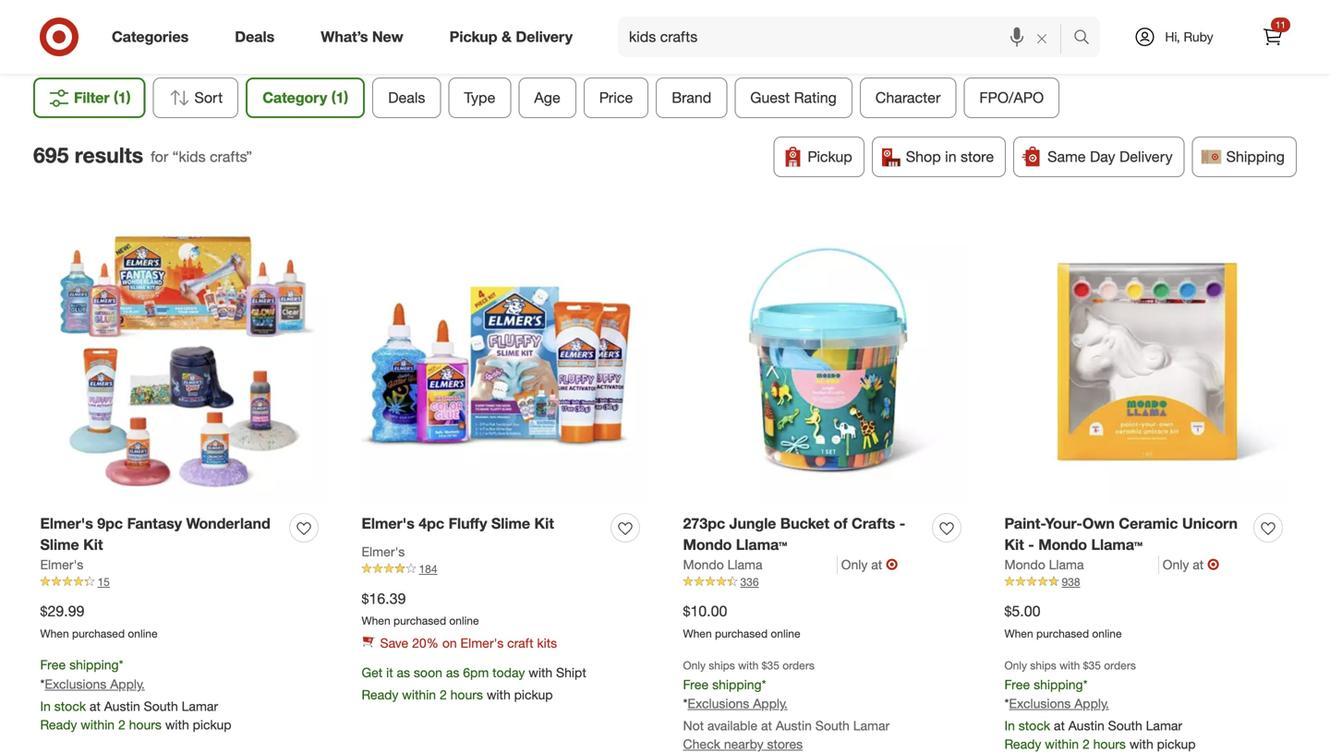 Task type: describe. For each thing, give the bounding box(es) containing it.
crafts
[[852, 515, 895, 533]]

1 vertical spatial in
[[1005, 718, 1015, 735]]

pickup button
[[774, 137, 864, 178]]

deals for deals button at the top of the page
[[388, 89, 425, 107]]

only at ¬ for crafts
[[841, 556, 898, 574]]

paint-your-own ceramic unicorn kit - mondo llama™ link
[[1005, 514, 1247, 556]]

exclusions inside free shipping * * exclusions apply. in stock at  austin south lamar ready within 2 hours with pickup
[[45, 677, 107, 693]]

not
[[683, 718, 704, 735]]

11 link
[[1253, 17, 1293, 57]]

shipt
[[556, 665, 586, 681]]

shop in store
[[906, 148, 994, 166]]

purchased for $16.39
[[394, 614, 446, 628]]

categories
[[112, 28, 189, 46]]

of
[[834, 515, 848, 533]]

elmer's 4pc fluffy slime kit
[[362, 515, 554, 533]]

fluffy
[[449, 515, 487, 533]]

save 20% on elmer's craft kits
[[380, 636, 557, 652]]

elmer's for elmer's 4pc fluffy slime kit
[[362, 515, 415, 533]]

crafts"
[[210, 148, 252, 166]]

get it as soon as 6pm today with shipt ready within 2 hours with pickup
[[362, 665, 586, 703]]

shipping
[[1226, 148, 1285, 166]]

brand button
[[656, 78, 727, 118]]

kit for elmer's 9pc fantasy wonderland slime kit
[[83, 536, 103, 554]]

with inside free shipping * * exclusions apply. in stock at  austin south lamar ready within 2 hours with pickup
[[165, 717, 189, 734]]

available
[[708, 718, 758, 735]]

when for $29.99
[[40, 627, 69, 641]]

paint-
[[1005, 515, 1045, 533]]

shop in store button
[[872, 137, 1006, 178]]

what's new link
[[305, 17, 426, 57]]

free for $10.00
[[683, 677, 709, 693]]

deals for 'deals' link
[[235, 28, 275, 46]]

sort
[[194, 89, 223, 107]]

only up 336 link at the bottom right
[[841, 557, 868, 573]]

price button
[[584, 78, 649, 118]]

age
[[534, 89, 561, 107]]

filter (1)
[[74, 89, 131, 107]]

- inside paint-your-own ceramic unicorn kit - mondo llama™
[[1028, 536, 1034, 554]]

slime inside elmer's 9pc fantasy wonderland slime kit
[[40, 536, 79, 554]]

free shipping * * exclusions apply. for $10.00
[[683, 677, 788, 712]]

elmer's for elmer's 4pc fluffy slime kit's elmer's link
[[362, 544, 405, 560]]

hi,
[[1165, 29, 1180, 45]]

mondo llama for mondo
[[683, 557, 763, 573]]

free for $5.00
[[1005, 677, 1030, 693]]

purchased for $5.00
[[1037, 627, 1089, 641]]

1 horizontal spatial kit
[[534, 515, 554, 533]]

same day delivery button
[[1014, 137, 1185, 178]]

mondo llama for -
[[1005, 557, 1084, 573]]

within inside get it as soon as 6pm today with shipt ready within 2 hours with pickup
[[402, 687, 436, 703]]

$10.00
[[683, 603, 727, 621]]

$10.00 when purchased online
[[683, 603, 801, 641]]

soon
[[414, 665, 442, 681]]

pickup & delivery
[[450, 28, 573, 46]]

¬ for paint-your-own ceramic unicorn kit - mondo llama™
[[1208, 556, 1220, 574]]

elmer's link for elmer's 4pc fluffy slime kit
[[362, 543, 405, 562]]

273pc
[[683, 515, 725, 533]]

elmer's up 6pm
[[461, 636, 504, 652]]

273pc jungle bucket of crafts - mondo llama™
[[683, 515, 906, 554]]

free shipping * * exclusions apply. in stock at  austin south lamar ready within 2 hours with pickup
[[40, 657, 231, 734]]

What can we help you find? suggestions appear below search field
[[618, 17, 1078, 57]]

elmer's 9pc fantasy wonderland slime kit link
[[40, 514, 282, 556]]

at inside free shipping * * exclusions apply. in stock at  austin south lamar ready within 2 hours with pickup
[[90, 699, 101, 715]]

¬ for 273pc jungle bucket of crafts - mondo llama™
[[886, 556, 898, 574]]

sponsored
[[1165, 44, 1219, 58]]

elmer's 4pc fluffy slime kit link
[[362, 514, 554, 535]]

when for $5.00
[[1005, 627, 1033, 641]]

day
[[1090, 148, 1116, 166]]

exclusions apply. link for $10.00
[[688, 696, 788, 712]]

category
[[263, 89, 327, 107]]

273pc jungle bucket of crafts - mondo llama™ link
[[683, 514, 925, 556]]

pickup inside get it as soon as 6pm today with shipt ready within 2 hours with pickup
[[514, 687, 553, 703]]

purchased for $10.00
[[715, 627, 768, 641]]

695 results for "kids crafts"
[[33, 142, 252, 168]]

4pc
[[419, 515, 444, 533]]

2 inside free shipping * * exclusions apply. in stock at  austin south lamar ready within 2 hours with pickup
[[118, 717, 125, 734]]

apply. inside free shipping * * exclusions apply. in stock at  austin south lamar ready within 2 hours with pickup
[[110, 677, 145, 693]]

free inside free shipping * * exclusions apply. in stock at  austin south lamar ready within 2 hours with pickup
[[40, 657, 66, 674]]

ruby
[[1184, 29, 1214, 45]]

for
[[151, 148, 168, 166]]

character
[[876, 89, 941, 107]]

shop
[[906, 148, 941, 166]]

get
[[362, 665, 383, 681]]

$35 for $5.00
[[1083, 659, 1101, 673]]

unicorn
[[1182, 515, 1238, 533]]

shipping for $5.00
[[1034, 677, 1083, 693]]

mondo llama link for llama™
[[683, 556, 838, 574]]

wonderland
[[186, 515, 270, 533]]

filter (1) button
[[33, 78, 145, 118]]

austin inside free shipping * * exclusions apply. in stock at  austin south lamar ready within 2 hours with pickup
[[104, 699, 140, 715]]

pickup inside free shipping * * exclusions apply. in stock at  austin south lamar ready within 2 hours with pickup
[[193, 717, 231, 734]]

1 as from the left
[[397, 665, 410, 681]]

2 inside get it as soon as 6pm today with shipt ready within 2 hours with pickup
[[440, 687, 447, 703]]

sort button
[[153, 78, 239, 118]]

9pc
[[97, 515, 123, 533]]

ships for $10.00
[[709, 659, 735, 673]]

in stock at  austin south lamar
[[1005, 718, 1183, 735]]

only down $10.00
[[683, 659, 706, 673]]

results
[[75, 142, 143, 168]]

hours inside get it as soon as 6pm today with shipt ready within 2 hours with pickup
[[450, 687, 483, 703]]

categories link
[[96, 17, 212, 57]]

695
[[33, 142, 69, 168]]

exclusions for $5.00
[[1009, 696, 1071, 712]]

elmer's link for elmer's 9pc fantasy wonderland slime kit
[[40, 556, 83, 574]]

search button
[[1065, 17, 1110, 61]]

$29.99 when purchased online
[[40, 603, 158, 641]]

save
[[380, 636, 409, 652]]

$29.99
[[40, 603, 84, 621]]

store
[[961, 148, 994, 166]]

elmer's 9pc fantasy wonderland slime kit
[[40, 515, 270, 554]]

online for $16.39
[[449, 614, 479, 628]]

price
[[599, 89, 633, 107]]

age button
[[519, 78, 576, 118]]

your-
[[1045, 515, 1083, 533]]

not available at austin south lamar
[[683, 718, 890, 735]]

&
[[502, 28, 512, 46]]

15
[[97, 575, 110, 589]]

15 link
[[40, 574, 326, 591]]

new
[[372, 28, 403, 46]]

orders for $10.00
[[783, 659, 815, 673]]

slime inside the elmer's 4pc fluffy slime kit link
[[491, 515, 530, 533]]

llama for mondo
[[1049, 557, 1084, 573]]



Task type: vqa. For each thing, say whether or not it's contained in the screenshot.
Open inside THE 125 SHORELINE PKWY, SAN RAFAEL, CA 94901-5521 OPEN TODAY: 8:00AM - 11:00PM 415-299-6112
no



Task type: locate. For each thing, give the bounding box(es) containing it.
- inside 273pc jungle bucket of crafts - mondo llama™
[[900, 515, 906, 533]]

0 horizontal spatial slime
[[40, 536, 79, 554]]

shipping up available
[[712, 677, 762, 693]]

1 horizontal spatial as
[[446, 665, 459, 681]]

ships
[[709, 659, 735, 673], [1030, 659, 1057, 673]]

only ships with $35 orders down $10.00 when purchased online
[[683, 659, 815, 673]]

in inside free shipping * * exclusions apply. in stock at  austin south lamar ready within 2 hours with pickup
[[40, 699, 51, 715]]

$35 for $10.00
[[762, 659, 780, 673]]

1 vertical spatial within
[[81, 717, 115, 734]]

6pm
[[463, 665, 489, 681]]

pickup left &
[[450, 28, 498, 46]]

exclusions apply. link down $29.99 when purchased online
[[45, 677, 145, 693]]

rating
[[794, 89, 837, 107]]

paint-your-own ceramic unicorn kit - mondo llama™
[[1005, 515, 1238, 554]]

1 horizontal spatial exclusions
[[688, 696, 750, 712]]

pickup down rating
[[808, 148, 852, 166]]

1 horizontal spatial austin
[[776, 718, 812, 735]]

0 vertical spatial pickup
[[450, 28, 498, 46]]

2 horizontal spatial apply.
[[1075, 696, 1109, 712]]

llama up '938'
[[1049, 557, 1084, 573]]

$35 down $10.00 when purchased online
[[762, 659, 780, 673]]

online up free shipping * * exclusions apply. in stock at  austin south lamar ready within 2 hours with pickup
[[128, 627, 158, 641]]

0 horizontal spatial stock
[[54, 699, 86, 715]]

kit down paint-
[[1005, 536, 1024, 554]]

kit down 9pc
[[83, 536, 103, 554]]

in
[[40, 699, 51, 715], [1005, 718, 1015, 735]]

within inside free shipping * * exclusions apply. in stock at  austin south lamar ready within 2 hours with pickup
[[81, 717, 115, 734]]

filter
[[74, 89, 110, 107]]

with
[[738, 659, 759, 673], [1060, 659, 1080, 673], [529, 665, 553, 681], [487, 687, 511, 703], [165, 717, 189, 734]]

1 horizontal spatial shipping
[[712, 677, 762, 693]]

pickup inside button
[[808, 148, 852, 166]]

delivery inside pickup & delivery link
[[516, 28, 573, 46]]

apply. for $10.00
[[753, 696, 788, 712]]

1 horizontal spatial only at ¬
[[1163, 556, 1220, 574]]

on
[[442, 636, 457, 652]]

orders up not available at austin south lamar at the right
[[783, 659, 815, 673]]

2 horizontal spatial exclusions
[[1009, 696, 1071, 712]]

(1) for filter (1)
[[114, 89, 131, 107]]

kit for paint-your-own ceramic unicorn kit - mondo llama™
[[1005, 536, 1024, 554]]

ships down $5.00 when purchased online
[[1030, 659, 1057, 673]]

ships for $5.00
[[1030, 659, 1057, 673]]

when inside $29.99 when purchased online
[[40, 627, 69, 641]]

1 horizontal spatial delivery
[[1120, 148, 1173, 166]]

free
[[40, 657, 66, 674], [683, 677, 709, 693], [1005, 677, 1030, 693]]

guest rating
[[750, 89, 837, 107]]

only at ¬ for unicorn
[[1163, 556, 1220, 574]]

2 as from the left
[[446, 665, 459, 681]]

0 horizontal spatial as
[[397, 665, 410, 681]]

0 horizontal spatial mondo llama link
[[683, 556, 838, 574]]

when for $16.39
[[362, 614, 390, 628]]

delivery right day
[[1120, 148, 1173, 166]]

pickup for pickup & delivery
[[450, 28, 498, 46]]

what's new
[[321, 28, 403, 46]]

1 horizontal spatial free shipping * * exclusions apply.
[[1005, 677, 1109, 712]]

as right it
[[397, 665, 410, 681]]

when for $10.00
[[683, 627, 712, 641]]

1 horizontal spatial llama
[[1049, 557, 1084, 573]]

1 horizontal spatial (1)
[[331, 89, 348, 107]]

only down $5.00
[[1005, 659, 1027, 673]]

delivery right &
[[516, 28, 573, 46]]

only at ¬ down crafts
[[841, 556, 898, 574]]

mondo llama up the 336
[[683, 557, 763, 573]]

mondo llama link up '938'
[[1005, 556, 1159, 574]]

1 (1) from the left
[[114, 89, 131, 107]]

1 horizontal spatial orders
[[1104, 659, 1136, 673]]

when down $10.00
[[683, 627, 712, 641]]

shipping down $29.99 when purchased online
[[69, 657, 119, 674]]

free down $29.99
[[40, 657, 66, 674]]

only at ¬ down unicorn
[[1163, 556, 1220, 574]]

type button
[[448, 78, 511, 118]]

mondo llama link for mondo
[[1005, 556, 1159, 574]]

1 horizontal spatial apply.
[[753, 696, 788, 712]]

mondo llama link up the 336
[[683, 556, 838, 574]]

1 horizontal spatial $35
[[1083, 659, 1101, 673]]

online for $10.00
[[771, 627, 801, 641]]

online up the save 20% on elmer's craft kits
[[449, 614, 479, 628]]

2 llama from the left
[[1049, 557, 1084, 573]]

1 horizontal spatial in
[[1005, 718, 1015, 735]]

deals down new
[[388, 89, 425, 107]]

2 horizontal spatial austin
[[1069, 718, 1105, 735]]

0 horizontal spatial hours
[[129, 717, 162, 734]]

delivery for pickup & delivery
[[516, 28, 573, 46]]

it
[[386, 665, 393, 681]]

0 vertical spatial slime
[[491, 515, 530, 533]]

¬ down unicorn
[[1208, 556, 1220, 574]]

938
[[1062, 575, 1080, 589]]

apply. for $5.00
[[1075, 696, 1109, 712]]

today
[[493, 665, 525, 681]]

purchased inside $5.00 when purchased online
[[1037, 627, 1089, 641]]

0 horizontal spatial $35
[[762, 659, 780, 673]]

0 vertical spatial 2
[[440, 687, 447, 703]]

lamar
[[182, 699, 218, 715], [853, 718, 890, 735], [1146, 718, 1183, 735]]

1 horizontal spatial slime
[[491, 515, 530, 533]]

1 horizontal spatial mondo llama
[[1005, 557, 1084, 573]]

1 horizontal spatial hours
[[450, 687, 483, 703]]

slime right fluffy
[[491, 515, 530, 533]]

1 orders from the left
[[783, 659, 815, 673]]

1 only ships with $35 orders from the left
[[683, 659, 815, 673]]

1 vertical spatial slime
[[40, 536, 79, 554]]

apply.
[[110, 677, 145, 693], [753, 696, 788, 712], [1075, 696, 1109, 712]]

as left 6pm
[[446, 665, 459, 681]]

0 vertical spatial pickup
[[514, 687, 553, 703]]

1 llama™ from the left
[[736, 536, 787, 554]]

mondo inside 273pc jungle bucket of crafts - mondo llama™
[[683, 536, 732, 554]]

1 ships from the left
[[709, 659, 735, 673]]

online for $5.00
[[1092, 627, 1122, 641]]

south for $5.00
[[1108, 718, 1143, 735]]

¬ down crafts
[[886, 556, 898, 574]]

2 (1) from the left
[[331, 89, 348, 107]]

only up 938 link
[[1163, 557, 1189, 573]]

online inside $10.00 when purchased online
[[771, 627, 801, 641]]

free shipping * * exclusions apply.
[[683, 677, 788, 712], [1005, 677, 1109, 712]]

0 horizontal spatial south
[[144, 699, 178, 715]]

2 horizontal spatial kit
[[1005, 536, 1024, 554]]

exclusions apply. link for $5.00
[[1009, 696, 1109, 712]]

exclusions up in stock at  austin south lamar
[[1009, 696, 1071, 712]]

when down $29.99
[[40, 627, 69, 641]]

exclusions apply. link up in stock at  austin south lamar
[[1009, 696, 1109, 712]]

0 horizontal spatial pickup
[[450, 28, 498, 46]]

1 horizontal spatial within
[[402, 687, 436, 703]]

free shipping * * exclusions apply. up in stock at  austin south lamar
[[1005, 677, 1109, 712]]

elmer's link
[[362, 543, 405, 562], [40, 556, 83, 574]]

0 horizontal spatial only ships with $35 orders
[[683, 659, 815, 673]]

bucket
[[780, 515, 830, 533]]

elmer's up '$16.39' at the left bottom
[[362, 544, 405, 560]]

336
[[740, 575, 759, 589]]

1 mondo llama link from the left
[[683, 556, 838, 574]]

purchased inside $16.39 when purchased online
[[394, 614, 446, 628]]

shipping for $10.00
[[712, 677, 762, 693]]

0 vertical spatial ready
[[362, 687, 399, 703]]

1 $35 from the left
[[762, 659, 780, 673]]

1 vertical spatial pickup
[[193, 717, 231, 734]]

pickup
[[514, 687, 553, 703], [193, 717, 231, 734]]

llama™ inside 273pc jungle bucket of crafts - mondo llama™
[[736, 536, 787, 554]]

1 vertical spatial delivery
[[1120, 148, 1173, 166]]

2 llama™ from the left
[[1092, 536, 1143, 554]]

category (1)
[[263, 89, 348, 107]]

exclusions
[[45, 677, 107, 693], [688, 696, 750, 712], [1009, 696, 1071, 712]]

0 horizontal spatial free shipping * * exclusions apply.
[[683, 677, 788, 712]]

online down 336 link at the bottom right
[[771, 627, 801, 641]]

1 vertical spatial pickup
[[808, 148, 852, 166]]

"kids
[[172, 148, 206, 166]]

elmer's for elmer's 9pc fantasy wonderland slime kit
[[40, 515, 93, 533]]

as
[[397, 665, 410, 681], [446, 665, 459, 681]]

2 horizontal spatial exclusions apply. link
[[1009, 696, 1109, 712]]

ready inside get it as soon as 6pm today with shipt ready within 2 hours with pickup
[[362, 687, 399, 703]]

2 $35 from the left
[[1083, 659, 1101, 673]]

(1)
[[114, 89, 131, 107], [331, 89, 348, 107]]

pickup & delivery link
[[434, 17, 596, 57]]

kit
[[534, 515, 554, 533], [83, 536, 103, 554], [1005, 536, 1024, 554]]

shipping up in stock at  austin south lamar
[[1034, 677, 1083, 693]]

2 ships from the left
[[1030, 659, 1057, 673]]

1 vertical spatial hours
[[129, 717, 162, 734]]

0 vertical spatial -
[[900, 515, 906, 533]]

character button
[[860, 78, 956, 118]]

free shipping * * exclusions apply. up available
[[683, 677, 788, 712]]

type
[[464, 89, 496, 107]]

llama up the 336
[[728, 557, 763, 573]]

orders
[[783, 659, 815, 673], [1104, 659, 1136, 673]]

0 horizontal spatial -
[[900, 515, 906, 533]]

elmer's left '4pc'
[[362, 515, 415, 533]]

elmer's left 9pc
[[40, 515, 93, 533]]

purchased down $10.00
[[715, 627, 768, 641]]

elmer's 4pc fluffy slime kit image
[[362, 218, 647, 503], [362, 218, 647, 503]]

kit inside paint-your-own ceramic unicorn kit - mondo llama™
[[1005, 536, 1024, 554]]

1 vertical spatial 2
[[118, 717, 125, 734]]

elmer's link up '$16.39' at the left bottom
[[362, 543, 405, 562]]

0 horizontal spatial elmer's link
[[40, 556, 83, 574]]

1 horizontal spatial elmer's link
[[362, 543, 405, 562]]

0 vertical spatial hours
[[450, 687, 483, 703]]

0 horizontal spatial ¬
[[886, 556, 898, 574]]

1 horizontal spatial pickup
[[514, 687, 553, 703]]

purchased up 20% on the bottom
[[394, 614, 446, 628]]

0 horizontal spatial ships
[[709, 659, 735, 673]]

0 horizontal spatial 2
[[118, 717, 125, 734]]

1 vertical spatial -
[[1028, 536, 1034, 554]]

own
[[1083, 515, 1115, 533]]

2 mondo llama link from the left
[[1005, 556, 1159, 574]]

$5.00
[[1005, 603, 1041, 621]]

1 free shipping * * exclusions apply. from the left
[[683, 677, 788, 712]]

fantasy
[[127, 515, 182, 533]]

fpo/apo
[[980, 89, 1044, 107]]

apply. down $29.99 when purchased online
[[110, 677, 145, 693]]

(1) right filter
[[114, 89, 131, 107]]

1 horizontal spatial south
[[816, 718, 850, 735]]

0 horizontal spatial lamar
[[182, 699, 218, 715]]

¬
[[886, 556, 898, 574], [1208, 556, 1220, 574]]

0 horizontal spatial apply.
[[110, 677, 145, 693]]

1 horizontal spatial stock
[[1019, 718, 1050, 735]]

336 link
[[683, 574, 969, 591]]

stock inside free shipping * * exclusions apply. in stock at  austin south lamar ready within 2 hours with pickup
[[54, 699, 86, 715]]

1 horizontal spatial ¬
[[1208, 556, 1220, 574]]

only ships with $35 orders for $5.00
[[1005, 659, 1136, 673]]

what's
[[321, 28, 368, 46]]

lamar inside free shipping * * exclusions apply. in stock at  austin south lamar ready within 2 hours with pickup
[[182, 699, 218, 715]]

1 vertical spatial deals
[[388, 89, 425, 107]]

kit inside elmer's 9pc fantasy wonderland slime kit
[[83, 536, 103, 554]]

south for $10.00
[[816, 718, 850, 735]]

exclusions up available
[[688, 696, 750, 712]]

hi, ruby
[[1165, 29, 1214, 45]]

elmer's link up $29.99
[[40, 556, 83, 574]]

in
[[945, 148, 957, 166]]

llama for llama™
[[728, 557, 763, 573]]

llama™ inside paint-your-own ceramic unicorn kit - mondo llama™
[[1092, 536, 1143, 554]]

- down paint-
[[1028, 536, 1034, 554]]

0 horizontal spatial (1)
[[114, 89, 131, 107]]

mondo llama link
[[683, 556, 838, 574], [1005, 556, 1159, 574]]

mondo llama up '938'
[[1005, 557, 1084, 573]]

kits
[[537, 636, 557, 652]]

2 horizontal spatial lamar
[[1146, 718, 1183, 735]]

0 vertical spatial within
[[402, 687, 436, 703]]

1 horizontal spatial pickup
[[808, 148, 852, 166]]

deals inside button
[[388, 89, 425, 107]]

1 horizontal spatial ready
[[362, 687, 399, 703]]

pickup for pickup
[[808, 148, 852, 166]]

when
[[362, 614, 390, 628], [40, 627, 69, 641], [683, 627, 712, 641], [1005, 627, 1033, 641]]

0 horizontal spatial kit
[[83, 536, 103, 554]]

orders up in stock at  austin south lamar
[[1104, 659, 1136, 673]]

0 horizontal spatial deals
[[235, 28, 275, 46]]

0 horizontal spatial mondo llama
[[683, 557, 763, 573]]

ready
[[362, 687, 399, 703], [40, 717, 77, 734]]

when inside $10.00 when purchased online
[[683, 627, 712, 641]]

1 horizontal spatial 2
[[440, 687, 447, 703]]

delivery inside same day delivery button
[[1120, 148, 1173, 166]]

fpo/apo button
[[964, 78, 1060, 118]]

purchased inside $29.99 when purchased online
[[72, 627, 125, 641]]

austin for $10.00
[[776, 718, 812, 735]]

1 horizontal spatial free
[[683, 677, 709, 693]]

online inside $16.39 when purchased online
[[449, 614, 479, 628]]

0 horizontal spatial within
[[81, 717, 115, 734]]

online down 938 link
[[1092, 627, 1122, 641]]

11
[[1276, 19, 1286, 30]]

ready inside free shipping * * exclusions apply. in stock at  austin south lamar ready within 2 hours with pickup
[[40, 717, 77, 734]]

1 horizontal spatial exclusions apply. link
[[688, 696, 788, 712]]

0 vertical spatial in
[[40, 699, 51, 715]]

0 horizontal spatial orders
[[783, 659, 815, 673]]

delivery for same day delivery
[[1120, 148, 1173, 166]]

pickup
[[450, 28, 498, 46], [808, 148, 852, 166]]

online for $29.99
[[128, 627, 158, 641]]

2 mondo llama from the left
[[1005, 557, 1084, 573]]

exclusions apply. link up available
[[688, 696, 788, 712]]

deals button
[[372, 78, 441, 118]]

0 horizontal spatial in
[[40, 699, 51, 715]]

deals up category
[[235, 28, 275, 46]]

2 horizontal spatial free
[[1005, 677, 1030, 693]]

shipping
[[69, 657, 119, 674], [712, 677, 762, 693], [1034, 677, 1083, 693]]

1 vertical spatial stock
[[1019, 718, 1050, 735]]

kit up 184 link
[[534, 515, 554, 533]]

only at ¬
[[841, 556, 898, 574], [1163, 556, 1220, 574]]

1 horizontal spatial lamar
[[853, 718, 890, 735]]

0 horizontal spatial exclusions
[[45, 677, 107, 693]]

same
[[1048, 148, 1086, 166]]

0 horizontal spatial shipping
[[69, 657, 119, 674]]

same day delivery
[[1048, 148, 1173, 166]]

free down $5.00
[[1005, 677, 1030, 693]]

(1) right category
[[331, 89, 348, 107]]

advertisement region
[[111, 0, 1219, 43]]

paint-your-own ceramic unicorn kit - mondo llama™ image
[[1005, 218, 1290, 503], [1005, 218, 1290, 503]]

only ships with $35 orders down $5.00 when purchased online
[[1005, 659, 1136, 673]]

0 horizontal spatial only at ¬
[[841, 556, 898, 574]]

purchased inside $10.00 when purchased online
[[715, 627, 768, 641]]

0 horizontal spatial pickup
[[193, 717, 231, 734]]

2 only ships with $35 orders from the left
[[1005, 659, 1136, 673]]

0 horizontal spatial llama™
[[736, 536, 787, 554]]

2 free shipping * * exclusions apply. from the left
[[1005, 677, 1109, 712]]

elmer's for elmer's link corresponding to elmer's 9pc fantasy wonderland slime kit
[[40, 557, 83, 573]]

1 mondo llama from the left
[[683, 557, 763, 573]]

llama™ down own
[[1092, 536, 1143, 554]]

1 ¬ from the left
[[886, 556, 898, 574]]

0 horizontal spatial llama
[[728, 557, 763, 573]]

0 horizontal spatial delivery
[[516, 28, 573, 46]]

purchased down $5.00
[[1037, 627, 1089, 641]]

$16.39 when purchased online
[[362, 590, 479, 628]]

1 llama from the left
[[728, 557, 763, 573]]

2 orders from the left
[[1104, 659, 1136, 673]]

jungle
[[729, 515, 776, 533]]

lamar for $10.00
[[853, 718, 890, 735]]

0 horizontal spatial free
[[40, 657, 66, 674]]

2 ¬ from the left
[[1208, 556, 1220, 574]]

2 horizontal spatial south
[[1108, 718, 1143, 735]]

free up not
[[683, 677, 709, 693]]

elmer's up $29.99
[[40, 557, 83, 573]]

online inside $29.99 when purchased online
[[128, 627, 158, 641]]

273pc jungle bucket of crafts - mondo llama™ image
[[683, 218, 969, 503], [683, 218, 969, 503]]

0 vertical spatial delivery
[[516, 28, 573, 46]]

free shipping * * exclusions apply. for $5.00
[[1005, 677, 1109, 712]]

1 horizontal spatial ships
[[1030, 659, 1057, 673]]

1 horizontal spatial -
[[1028, 536, 1034, 554]]

lamar for $5.00
[[1146, 718, 1183, 735]]

mondo inside paint-your-own ceramic unicorn kit - mondo llama™
[[1039, 536, 1087, 554]]

only ships with $35 orders for $10.00
[[683, 659, 815, 673]]

when inside $16.39 when purchased online
[[362, 614, 390, 628]]

only
[[841, 557, 868, 573], [1163, 557, 1189, 573], [683, 659, 706, 673], [1005, 659, 1027, 673]]

$16.39
[[362, 590, 406, 608]]

deals link
[[219, 17, 298, 57]]

ceramic
[[1119, 515, 1178, 533]]

when down $5.00
[[1005, 627, 1033, 641]]

pickup inside pickup & delivery link
[[450, 28, 498, 46]]

hours inside free shipping * * exclusions apply. in stock at  austin south lamar ready within 2 hours with pickup
[[129, 717, 162, 734]]

1 horizontal spatial only ships with $35 orders
[[1005, 659, 1136, 673]]

llama™ down jungle in the bottom of the page
[[736, 536, 787, 554]]

shipping button
[[1192, 137, 1297, 178]]

(1) inside filter (1) button
[[114, 89, 131, 107]]

0 horizontal spatial ready
[[40, 717, 77, 734]]

apply. up in stock at  austin south lamar
[[1075, 696, 1109, 712]]

0 horizontal spatial austin
[[104, 699, 140, 715]]

exclusions down $29.99 when purchased online
[[45, 677, 107, 693]]

184
[[419, 563, 437, 577]]

2 only at ¬ from the left
[[1163, 556, 1220, 574]]

purchased for $29.99
[[72, 627, 125, 641]]

$5.00 when purchased online
[[1005, 603, 1122, 641]]

1 horizontal spatial llama™
[[1092, 536, 1143, 554]]

ships down $10.00 when purchased online
[[709, 659, 735, 673]]

20%
[[412, 636, 439, 652]]

orders for $5.00
[[1104, 659, 1136, 673]]

1 only at ¬ from the left
[[841, 556, 898, 574]]

online inside $5.00 when purchased online
[[1092, 627, 1122, 641]]

when inside $5.00 when purchased online
[[1005, 627, 1033, 641]]

when down '$16.39' at the left bottom
[[362, 614, 390, 628]]

-
[[900, 515, 906, 533], [1028, 536, 1034, 554]]

slime up $29.99
[[40, 536, 79, 554]]

apply. up not available at austin south lamar at the right
[[753, 696, 788, 712]]

shipping inside free shipping * * exclusions apply. in stock at  austin south lamar ready within 2 hours with pickup
[[69, 657, 119, 674]]

1 horizontal spatial mondo llama link
[[1005, 556, 1159, 574]]

elmer's 9pc fantasy wonderland slime kit image
[[40, 218, 326, 503], [40, 218, 326, 503]]

- right crafts
[[900, 515, 906, 533]]

(1) for category (1)
[[331, 89, 348, 107]]

south inside free shipping * * exclusions apply. in stock at  austin south lamar ready within 2 hours with pickup
[[144, 699, 178, 715]]

purchased down $29.99
[[72, 627, 125, 641]]

craft
[[507, 636, 534, 652]]

2 horizontal spatial shipping
[[1034, 677, 1083, 693]]

0 horizontal spatial exclusions apply. link
[[45, 677, 145, 693]]

elmer's inside elmer's 9pc fantasy wonderland slime kit
[[40, 515, 93, 533]]

0 vertical spatial deals
[[235, 28, 275, 46]]

$35 down $5.00 when purchased online
[[1083, 659, 1101, 673]]

within
[[402, 687, 436, 703], [81, 717, 115, 734]]

austin for $5.00
[[1069, 718, 1105, 735]]

exclusions for $10.00
[[688, 696, 750, 712]]

938 link
[[1005, 574, 1290, 591]]

elmer's
[[40, 515, 93, 533], [362, 515, 415, 533], [362, 544, 405, 560], [40, 557, 83, 573], [461, 636, 504, 652]]



